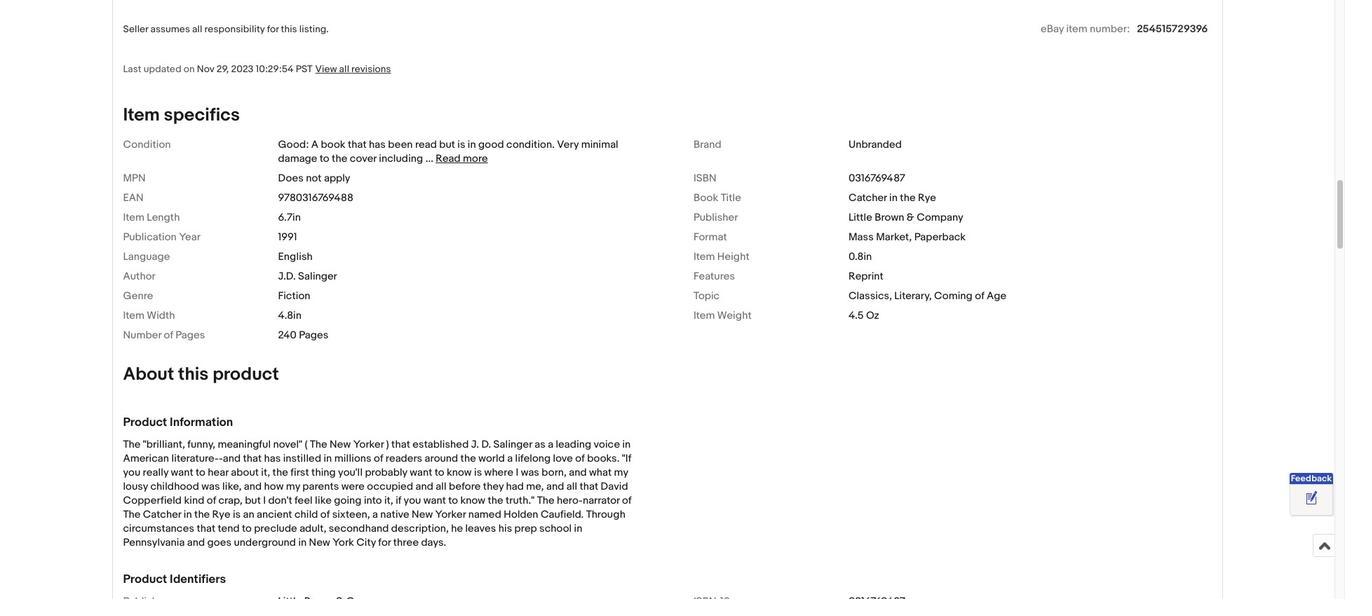 Task type: vqa. For each thing, say whether or not it's contained in the screenshot.


Task type: locate. For each thing, give the bounding box(es) containing it.
0 horizontal spatial pages
[[176, 329, 205, 342]]

1 vertical spatial product
[[123, 573, 167, 587]]

0 horizontal spatial is
[[233, 508, 241, 522]]

new up "millions"
[[330, 438, 351, 452]]

was down lifelong
[[521, 466, 539, 480]]

1 horizontal spatial rye
[[918, 191, 936, 205]]

item up condition
[[123, 104, 160, 126]]

minimal
[[581, 138, 619, 151]]

product information
[[123, 416, 233, 430]]

1 horizontal spatial is
[[458, 138, 465, 151]]

product for product information
[[123, 416, 167, 430]]

2 horizontal spatial a
[[548, 438, 554, 452]]

read
[[415, 138, 437, 151]]

1 horizontal spatial a
[[507, 452, 513, 466]]

pennsylvania
[[123, 537, 185, 550]]

feedback
[[1291, 474, 1332, 485]]

to inside good: a book that has been read but is in good condition. very minimal damage to the cover including ...
[[320, 152, 329, 165]]

1 horizontal spatial for
[[378, 537, 391, 550]]

salinger down english
[[298, 270, 337, 283]]

my down first in the left bottom of the page
[[286, 480, 300, 494]]

item down topic
[[694, 309, 715, 322]]

salinger up lifelong
[[494, 438, 532, 452]]

they
[[483, 480, 504, 494]]

1 horizontal spatial yorker
[[435, 508, 466, 522]]

number of pages
[[123, 329, 205, 342]]

is
[[458, 138, 465, 151], [474, 466, 482, 480], [233, 508, 241, 522]]

2 product from the top
[[123, 573, 167, 587]]

genre
[[123, 289, 153, 303]]

1 vertical spatial was
[[201, 480, 220, 494]]

0 vertical spatial for
[[267, 23, 279, 35]]

0 horizontal spatial this
[[178, 364, 209, 386]]

a right as
[[548, 438, 554, 452]]

29,
[[217, 63, 229, 75]]

rye up tend
[[212, 508, 230, 522]]

item for item width
[[123, 309, 145, 322]]

fiction
[[278, 289, 310, 303]]

view all revisions link
[[313, 62, 391, 76]]

2 vertical spatial a
[[372, 508, 378, 522]]

in up "if
[[623, 438, 631, 452]]

0 vertical spatial but
[[439, 138, 455, 151]]

a down into
[[372, 508, 378, 522]]

1 horizontal spatial salinger
[[494, 438, 532, 452]]

want up childhood
[[171, 466, 193, 480]]

on
[[184, 63, 195, 75]]

new down adult,
[[309, 537, 330, 550]]

responsibility
[[205, 23, 265, 35]]

0 horizontal spatial you
[[123, 466, 140, 480]]

1 vertical spatial but
[[245, 494, 261, 508]]

the up american
[[123, 438, 141, 452]]

this left listing.
[[281, 23, 297, 35]]

item down format
[[694, 250, 715, 264]]

product up "brilliant,
[[123, 416, 167, 430]]

item down genre
[[123, 309, 145, 322]]

1 vertical spatial salinger
[[494, 438, 532, 452]]

-
[[219, 452, 223, 466]]

read
[[436, 152, 461, 165]]

1 vertical spatial catcher
[[143, 508, 181, 522]]

salinger inside the "brilliant, funny, meaningful novel" ( the new yorker ) that established j. d. salinger as a leading voice in american literature--and that has instilled in millions of readers around the world a lifelong love of books. "if you really want to hear about it, the first thing you'll probably want to know is where i was born, and what my lousy childhood was like, and how my parents were occupied and all before they had me, and all that david copperfield kind of crap, but i don't feel like going into it, if you want to know the truth." the hero-narrator of the catcher in the rye is an ancient child of sixteen, a native new yorker named holden caufield. through circumstances that tend to preclude adult, secondhand description, he leaves his prep school in pennsylvania and goes underground in new york city for three days.
[[494, 438, 532, 452]]

is left an
[[233, 508, 241, 522]]

1 vertical spatial my
[[286, 480, 300, 494]]

of left age
[[975, 289, 985, 303]]

condition.
[[507, 138, 555, 151]]

1 horizontal spatial but
[[439, 138, 455, 151]]

240
[[278, 329, 297, 342]]

underground
[[234, 537, 296, 550]]

but inside the "brilliant, funny, meaningful novel" ( the new yorker ) that established j. d. salinger as a leading voice in american literature--and that has instilled in millions of readers around the world a lifelong love of books. "if you really want to hear about it, the first thing you'll probably want to know is where i was born, and what my lousy childhood was like, and how my parents were occupied and all before they had me, and all that david copperfield kind of crap, but i don't feel like going into it, if you want to know the truth." the hero-narrator of the catcher in the rye is an ancient child of sixteen, a native new yorker named holden caufield. through circumstances that tend to preclude adult, secondhand description, he leaves his prep school in pennsylvania and goes underground in new york city for three days.
[[245, 494, 261, 508]]

the down 'j.'
[[461, 452, 476, 466]]

it, up the 'how'
[[261, 466, 270, 480]]

it, left 'if'
[[384, 494, 393, 508]]

of down david
[[622, 494, 632, 508]]

0 horizontal spatial has
[[264, 452, 281, 466]]

has
[[369, 138, 386, 151], [264, 452, 281, 466]]

1 vertical spatial you
[[404, 494, 421, 508]]

all left the before
[[436, 480, 447, 494]]

length
[[147, 211, 180, 224]]

0 horizontal spatial rye
[[212, 508, 230, 522]]

number:
[[1090, 22, 1130, 36]]

you right 'if'
[[404, 494, 421, 508]]

yorker up 'he'
[[435, 508, 466, 522]]

you up lousy
[[123, 466, 140, 480]]

was
[[521, 466, 539, 480], [201, 480, 220, 494]]

my down "if
[[614, 466, 628, 480]]

item weight
[[694, 309, 752, 322]]

i left 'don't'
[[263, 494, 266, 508]]

want
[[171, 466, 193, 480], [410, 466, 432, 480], [423, 494, 446, 508]]

in down caufield.
[[574, 522, 583, 536]]

assumes
[[150, 23, 190, 35]]

i up had
[[516, 466, 519, 480]]

item down ean
[[123, 211, 145, 224]]

0 vertical spatial catcher
[[849, 191, 887, 205]]

0 horizontal spatial yorker
[[353, 438, 384, 452]]

description,
[[391, 522, 449, 536]]

was down hear
[[201, 480, 220, 494]]

1 horizontal spatial my
[[614, 466, 628, 480]]

pages up about this product
[[176, 329, 205, 342]]

0 vertical spatial was
[[521, 466, 539, 480]]

new up description,
[[412, 508, 433, 522]]

but
[[439, 138, 455, 151], [245, 494, 261, 508]]

this
[[281, 23, 297, 35], [178, 364, 209, 386]]

has down novel"
[[264, 452, 281, 466]]

that inside good: a book that has been read but is in good condition. very minimal damage to the cover including ...
[[348, 138, 367, 151]]

and down love
[[569, 466, 587, 480]]

0 vertical spatial product
[[123, 416, 167, 430]]

ebay item number: 254515729396
[[1041, 22, 1208, 36]]

1 vertical spatial this
[[178, 364, 209, 386]]

0 horizontal spatial was
[[201, 480, 220, 494]]

rye inside the "brilliant, funny, meaningful novel" ( the new yorker ) that established j. d. salinger as a leading voice in american literature--and that has instilled in millions of readers around the world a lifelong love of books. "if you really want to hear about it, the first thing you'll probably want to know is where i was born, and what my lousy childhood was like, and how my parents were occupied and all before they had me, and all that david copperfield kind of crap, but i don't feel like going into it, if you want to know the truth." the hero-narrator of the catcher in the rye is an ancient child of sixteen, a native new yorker named holden caufield. through circumstances that tend to preclude adult, secondhand description, he leaves his prep school in pennsylvania and goes underground in new york city for three days.
[[212, 508, 230, 522]]

1 vertical spatial yorker
[[435, 508, 466, 522]]

like
[[315, 494, 332, 508]]

1 vertical spatial rye
[[212, 508, 230, 522]]

of right kind
[[207, 494, 216, 508]]

0 vertical spatial is
[[458, 138, 465, 151]]

product
[[213, 364, 279, 386]]

1 vertical spatial a
[[507, 452, 513, 466]]

(
[[305, 438, 308, 452]]

a
[[311, 138, 318, 151]]

0 vertical spatial it,
[[261, 466, 270, 480]]

240 pages
[[278, 329, 329, 342]]

1 vertical spatial for
[[378, 537, 391, 550]]

established
[[413, 438, 469, 452]]

hear
[[208, 466, 229, 480]]

about
[[123, 364, 174, 386]]

meaningful
[[218, 438, 271, 452]]

1 product from the top
[[123, 416, 167, 430]]

0 horizontal spatial a
[[372, 508, 378, 522]]

want down the readers
[[410, 466, 432, 480]]

0 horizontal spatial catcher
[[143, 508, 181, 522]]

the
[[123, 438, 141, 452], [310, 438, 327, 452], [537, 494, 555, 508], [123, 508, 141, 522]]

0 vertical spatial salinger
[[298, 270, 337, 283]]

isbn
[[694, 172, 717, 185]]

york
[[333, 537, 354, 550]]

a up 'where'
[[507, 452, 513, 466]]

the
[[332, 152, 347, 165], [900, 191, 916, 205], [461, 452, 476, 466], [273, 466, 288, 480], [488, 494, 503, 508], [194, 508, 210, 522]]

ancient
[[257, 508, 292, 522]]

product for product identifiers
[[123, 573, 167, 587]]

the down me,
[[537, 494, 555, 508]]

is inside good: a book that has been read but is in good condition. very minimal damage to the cover including ...
[[458, 138, 465, 151]]

information
[[170, 416, 233, 430]]

for right city
[[378, 537, 391, 550]]

read more button
[[436, 152, 488, 165]]

is up the before
[[474, 466, 482, 480]]

has inside the "brilliant, funny, meaningful novel" ( the new yorker ) that established j. d. salinger as a leading voice in american literature--and that has instilled in millions of readers around the world a lifelong love of books. "if you really want to hear about it, the first thing you'll probably want to know is where i was born, and what my lousy childhood was like, and how my parents were occupied and all before they had me, and all that david copperfield kind of crap, but i don't feel like going into it, if you want to know the truth." the hero-narrator of the catcher in the rye is an ancient child of sixteen, a native new yorker named holden caufield. through circumstances that tend to preclude adult, secondhand description, he leaves his prep school in pennsylvania and goes underground in new york city for three days.
[[264, 452, 281, 466]]

1 horizontal spatial i
[[516, 466, 519, 480]]

pages right 240
[[299, 329, 329, 342]]

in inside good: a book that has been read but is in good condition. very minimal damage to the cover including ...
[[468, 138, 476, 151]]

0 horizontal spatial my
[[286, 480, 300, 494]]

j.
[[471, 438, 479, 452]]

cover
[[350, 152, 377, 165]]

1 vertical spatial i
[[263, 494, 266, 508]]

1 vertical spatial has
[[264, 452, 281, 466]]

1 horizontal spatial has
[[369, 138, 386, 151]]

1 horizontal spatial you
[[404, 494, 421, 508]]

in up the more
[[468, 138, 476, 151]]

catcher up circumstances
[[143, 508, 181, 522]]

pst
[[296, 63, 313, 75]]

you
[[123, 466, 140, 480], [404, 494, 421, 508]]

but up an
[[245, 494, 261, 508]]

yorker left )
[[353, 438, 384, 452]]

this right about
[[178, 364, 209, 386]]

more
[[463, 152, 488, 165]]

0 horizontal spatial it,
[[261, 466, 270, 480]]

0 vertical spatial my
[[614, 466, 628, 480]]

0 vertical spatial i
[[516, 466, 519, 480]]

j.d.
[[278, 270, 296, 283]]

truth."
[[506, 494, 535, 508]]

and left goes
[[187, 537, 205, 550]]

&
[[907, 211, 915, 224]]

voice
[[594, 438, 620, 452]]

native
[[380, 508, 409, 522]]

child
[[295, 508, 318, 522]]

rye up company
[[918, 191, 936, 205]]

into
[[364, 494, 382, 508]]

item
[[1067, 22, 1088, 36]]

product down pennsylvania on the left of page
[[123, 573, 167, 587]]

damage
[[278, 152, 317, 165]]

1 horizontal spatial it,
[[384, 494, 393, 508]]

in down adult,
[[298, 537, 307, 550]]

good: a book that has been read but is in good condition. very minimal damage to the cover including ...
[[278, 138, 619, 165]]

is up read more button
[[458, 138, 465, 151]]

the right (
[[310, 438, 327, 452]]

1 vertical spatial is
[[474, 466, 482, 480]]

of down leading
[[575, 452, 585, 466]]

0.8in
[[849, 250, 872, 264]]

to down book on the left
[[320, 152, 329, 165]]

has up cover
[[369, 138, 386, 151]]

i
[[516, 466, 519, 480], [263, 494, 266, 508]]

0 vertical spatial rye
[[918, 191, 936, 205]]

occupied
[[367, 480, 413, 494]]

10:29:54
[[256, 63, 294, 75]]

know up the before
[[447, 466, 472, 480]]

know down the before
[[460, 494, 486, 508]]

1991
[[278, 231, 297, 244]]

view
[[315, 63, 337, 75]]

in up brown
[[890, 191, 898, 205]]

the up little brown & company
[[900, 191, 916, 205]]

the down kind
[[194, 508, 210, 522]]

0 vertical spatial has
[[369, 138, 386, 151]]

lifelong
[[515, 452, 551, 466]]

that
[[348, 138, 367, 151], [391, 438, 410, 452], [243, 452, 262, 466], [580, 480, 599, 494], [197, 522, 215, 536]]

1 horizontal spatial pages
[[299, 329, 329, 342]]

1 horizontal spatial catcher
[[849, 191, 887, 205]]

to down around
[[435, 466, 444, 480]]

for right responsibility
[[267, 23, 279, 35]]

but up read
[[439, 138, 455, 151]]

0 vertical spatial this
[[281, 23, 297, 35]]

0 horizontal spatial but
[[245, 494, 261, 508]]

me,
[[526, 480, 544, 494]]

the up the 'how'
[[273, 466, 288, 480]]

catcher up little on the top
[[849, 191, 887, 205]]

that up cover
[[348, 138, 367, 151]]

age
[[987, 289, 1007, 303]]

width
[[147, 309, 175, 322]]

the down book on the left
[[332, 152, 347, 165]]

and
[[223, 452, 241, 466], [569, 466, 587, 480], [244, 480, 262, 494], [416, 480, 433, 494], [546, 480, 564, 494], [187, 537, 205, 550]]

for
[[267, 23, 279, 35], [378, 537, 391, 550]]

it,
[[261, 466, 270, 480], [384, 494, 393, 508]]

to down the before
[[448, 494, 458, 508]]

and down meaningful
[[223, 452, 241, 466]]

0 vertical spatial yorker
[[353, 438, 384, 452]]



Task type: describe. For each thing, give the bounding box(es) containing it.
2 vertical spatial new
[[309, 537, 330, 550]]

item height
[[694, 250, 750, 264]]

6.7in
[[278, 211, 301, 224]]

little brown & company
[[849, 211, 964, 224]]

literature-
[[171, 452, 219, 466]]

he
[[451, 522, 463, 536]]

1 vertical spatial know
[[460, 494, 486, 508]]

funny,
[[187, 438, 215, 452]]

4.8in
[[278, 309, 302, 322]]

if
[[396, 494, 401, 508]]

david
[[601, 480, 628, 494]]

of down the like
[[320, 508, 330, 522]]

0 horizontal spatial i
[[263, 494, 266, 508]]

2 vertical spatial is
[[233, 508, 241, 522]]

the down 'they'
[[488, 494, 503, 508]]

instilled
[[283, 452, 321, 466]]

been
[[388, 138, 413, 151]]

254515729396
[[1137, 22, 1208, 36]]

1 pages from the left
[[176, 329, 205, 342]]

books.
[[587, 452, 620, 466]]

all right assumes
[[192, 23, 202, 35]]

0 horizontal spatial for
[[267, 23, 279, 35]]

millions
[[334, 452, 372, 466]]

weight
[[718, 309, 752, 322]]

classics, literary, coming of age
[[849, 289, 1007, 303]]

1 horizontal spatial this
[[281, 23, 297, 35]]

narrator
[[583, 494, 620, 508]]

english
[[278, 250, 313, 264]]

2 pages from the left
[[299, 329, 329, 342]]

leading
[[556, 438, 592, 452]]

but inside good: a book that has been read but is in good condition. very minimal damage to the cover including ...
[[439, 138, 455, 151]]

paperback
[[915, 231, 966, 244]]

how
[[264, 480, 284, 494]]

revisions
[[352, 63, 391, 75]]

item length
[[123, 211, 180, 224]]

title
[[721, 191, 741, 205]]

and down about
[[244, 480, 262, 494]]

and down around
[[416, 480, 433, 494]]

2 horizontal spatial is
[[474, 466, 482, 480]]

j.d. salinger
[[278, 270, 337, 283]]

0 horizontal spatial salinger
[[298, 270, 337, 283]]

0 vertical spatial you
[[123, 466, 140, 480]]

...
[[426, 152, 433, 165]]

really
[[143, 466, 168, 480]]

of up probably
[[374, 452, 383, 466]]

catcher in the rye
[[849, 191, 936, 205]]

product identifiers
[[123, 573, 226, 587]]

item for item weight
[[694, 309, 715, 322]]

all right view
[[339, 63, 349, 75]]

school
[[540, 522, 572, 536]]

last
[[123, 63, 141, 75]]

first
[[291, 466, 309, 480]]

book title
[[694, 191, 741, 205]]

item for item specifics
[[123, 104, 160, 126]]

had
[[506, 480, 524, 494]]

features
[[694, 270, 735, 283]]

leaves
[[465, 522, 496, 536]]

that up about
[[243, 452, 262, 466]]

4.5 oz
[[849, 309, 880, 322]]

that down what
[[580, 480, 599, 494]]

language
[[123, 250, 170, 264]]

updated
[[144, 63, 181, 75]]

all up hero-
[[567, 480, 577, 494]]

"brilliant,
[[143, 438, 185, 452]]

were
[[341, 480, 365, 494]]

the "brilliant, funny, meaningful novel" ( the new yorker ) that established j. d. salinger as a leading voice in american literature--and that has instilled in millions of readers around the world a lifelong love of books. "if you really want to hear about it, the first thing you'll probably want to know is where i was born, and what my lousy childhood was like, and how my parents were occupied and all before they had me, and all that david copperfield kind of crap, but i don't feel like going into it, if you want to know the truth." the hero-narrator of the catcher in the rye is an ancient child of sixteen, a native new yorker named holden caufield. through circumstances that tend to preclude adult, secondhand description, he leaves his prep school in pennsylvania and goes underground in new york city for three days.
[[123, 438, 632, 550]]

an
[[243, 508, 254, 522]]

item for item height
[[694, 250, 715, 264]]

)
[[386, 438, 389, 452]]

of down width
[[164, 329, 173, 342]]

publication
[[123, 231, 177, 244]]

1 vertical spatial new
[[412, 508, 433, 522]]

year
[[179, 231, 201, 244]]

circumstances
[[123, 522, 194, 536]]

read more
[[436, 152, 488, 165]]

before
[[449, 480, 481, 494]]

caufield.
[[541, 508, 584, 522]]

in down kind
[[184, 508, 192, 522]]

0 vertical spatial know
[[447, 466, 472, 480]]

that up goes
[[197, 522, 215, 536]]

0 vertical spatial new
[[330, 438, 351, 452]]

good
[[478, 138, 504, 151]]

his
[[499, 522, 512, 536]]

reprint
[[849, 270, 884, 283]]

sixteen,
[[332, 508, 370, 522]]

that right )
[[391, 438, 410, 452]]

to down literature-
[[196, 466, 205, 480]]

the inside good: a book that has been read but is in good condition. very minimal damage to the cover including ...
[[332, 152, 347, 165]]

brand
[[694, 138, 722, 151]]

childhood
[[150, 480, 199, 494]]

catcher inside the "brilliant, funny, meaningful novel" ( the new yorker ) that established j. d. salinger as a leading voice in american literature--and that has instilled in millions of readers around the world a lifelong love of books. "if you really want to hear about it, the first thing you'll probably want to know is where i was born, and what my lousy childhood was like, and how my parents were occupied and all before they had me, and all that david copperfield kind of crap, but i don't feel like going into it, if you want to know the truth." the hero-narrator of the catcher in the rye is an ancient child of sixteen, a native new yorker named holden caufield. through circumstances that tend to preclude adult, secondhand description, he leaves his prep school in pennsylvania and goes underground in new york city for three days.
[[143, 508, 181, 522]]

0316769487
[[849, 172, 906, 185]]

including
[[379, 152, 423, 165]]

for inside the "brilliant, funny, meaningful novel" ( the new yorker ) that established j. d. salinger as a leading voice in american literature--and that has instilled in millions of readers around the world a lifelong love of books. "if you really want to hear about it, the first thing you'll probably want to know is where i was born, and what my lousy childhood was like, and how my parents were occupied and all before they had me, and all that david copperfield kind of crap, but i don't feel like going into it, if you want to know the truth." the hero-narrator of the catcher in the rye is an ancient child of sixteen, a native new yorker named holden caufield. through circumstances that tend to preclude adult, secondhand description, he leaves his prep school in pennsylvania and goes underground in new york city for three days.
[[378, 537, 391, 550]]

book
[[694, 191, 719, 205]]

seller
[[123, 23, 148, 35]]

0 vertical spatial a
[[548, 438, 554, 452]]

named
[[468, 508, 502, 522]]

condition
[[123, 138, 171, 151]]

you'll
[[338, 466, 363, 480]]

ebay
[[1041, 22, 1064, 36]]

adult,
[[300, 522, 327, 536]]

readers
[[386, 452, 422, 466]]

to down an
[[242, 522, 252, 536]]

born,
[[542, 466, 567, 480]]

in up thing
[[324, 452, 332, 466]]

number
[[123, 329, 161, 342]]

going
[[334, 494, 362, 508]]

1 horizontal spatial was
[[521, 466, 539, 480]]

literary,
[[895, 289, 932, 303]]

1 vertical spatial it,
[[384, 494, 393, 508]]

american
[[123, 452, 169, 466]]

identifiers
[[170, 573, 226, 587]]

item for item length
[[123, 211, 145, 224]]

has inside good: a book that has been read but is in good condition. very minimal damage to the cover including ...
[[369, 138, 386, 151]]

want up description,
[[423, 494, 446, 508]]

format
[[694, 231, 727, 244]]

mpn
[[123, 172, 146, 185]]

crap,
[[219, 494, 243, 508]]

2023
[[231, 63, 254, 75]]

prep
[[515, 522, 537, 536]]

coming
[[934, 289, 973, 303]]

listing.
[[299, 23, 329, 35]]

the down the copperfield
[[123, 508, 141, 522]]

and down born,
[[546, 480, 564, 494]]

oz
[[866, 309, 880, 322]]



